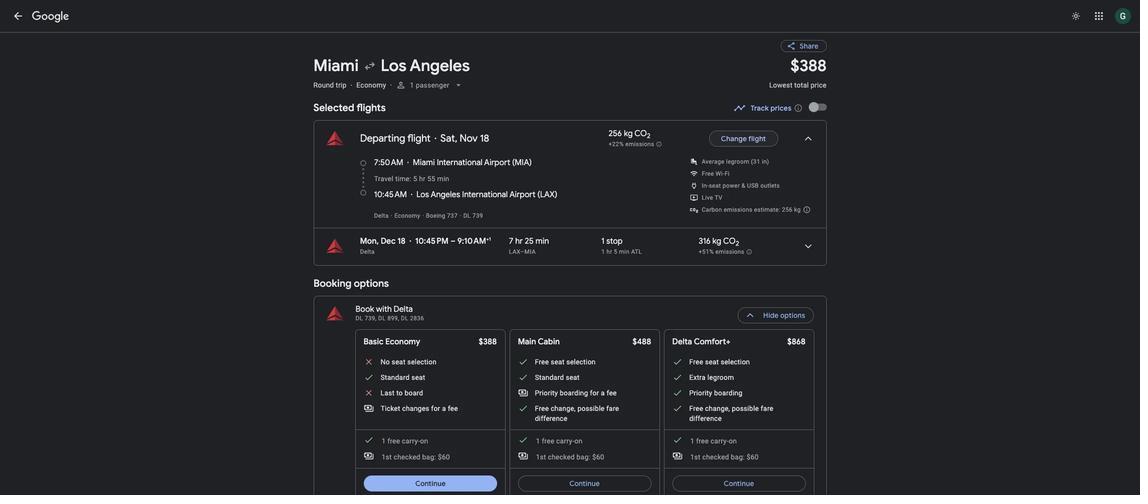 Task type: vqa. For each thing, say whether or not it's contained in the screenshot.
a for Priority boarding for a fee
yes



Task type: locate. For each thing, give the bounding box(es) containing it.
1 vertical spatial los
[[417, 190, 429, 200]]

free change, possible fare difference down priority boarding
[[690, 405, 774, 423]]

2 fare from the left
[[761, 405, 774, 413]]

carry- for main cabin
[[557, 438, 575, 446]]

1 vertical spatial 18
[[398, 237, 406, 247]]

256
[[609, 129, 622, 139], [782, 207, 793, 214]]

3 on from the left
[[729, 438, 737, 446]]

1 vertical spatial international
[[462, 190, 508, 200]]

main content containing miami
[[314, 32, 827, 496]]

0 horizontal spatial free seat selection
[[535, 359, 596, 367]]

1 horizontal spatial 2
[[736, 240, 740, 248]]

free up 'extra'
[[690, 359, 704, 367]]

continue button for main
[[518, 472, 652, 496]]

checked
[[394, 454, 421, 462], [548, 454, 575, 462], [703, 454, 730, 462]]

1 fare from the left
[[607, 405, 619, 413]]

standard for cabin
[[535, 374, 564, 382]]

average
[[702, 158, 725, 165]]

1 priority from the left
[[535, 390, 558, 398]]

1 possible from the left
[[578, 405, 605, 413]]

free seat selection down cabin
[[535, 359, 596, 367]]

1 horizontal spatial fee
[[607, 390, 617, 398]]

$388 down share
[[791, 56, 827, 76]]

average legroom (31 in)
[[702, 158, 770, 165]]

2 standard seat from the left
[[535, 374, 580, 382]]

0 horizontal spatial for
[[431, 405, 441, 413]]

1 vertical spatial fee
[[448, 405, 458, 413]]

change flight
[[722, 134, 766, 143]]

free down priority boarding
[[690, 405, 704, 413]]

priority
[[535, 390, 558, 398], [690, 390, 713, 398]]

prices
[[771, 104, 792, 113]]

1 vertical spatial 5
[[614, 249, 618, 256]]

standard seat up last to board
[[381, 374, 426, 382]]

2 up the +51% emissions
[[736, 240, 740, 248]]

co for 256 kg co
[[635, 129, 647, 139]]

– inside 10:45 pm – 9:10 am +1
[[451, 237, 456, 247]]

$388 for $388 lowest total price
[[791, 56, 827, 76]]

kg right estimate:
[[795, 207, 801, 214]]

2 1 free carry-on from the left
[[536, 438, 583, 446]]

seat up board
[[412, 374, 426, 382]]

change
[[722, 134, 747, 143]]

0 horizontal spatial free
[[388, 438, 400, 446]]

possible down priority boarding for a fee
[[578, 405, 605, 413]]

2 horizontal spatial kg
[[795, 207, 801, 214]]

0 vertical spatial angeles
[[410, 56, 470, 76]]

options
[[354, 278, 389, 290], [781, 311, 806, 320]]

free
[[388, 438, 400, 446], [542, 438, 555, 446], [697, 438, 709, 446]]

2 horizontal spatial dl
[[401, 315, 409, 322]]

los for los angeles
[[381, 56, 407, 76]]

(31
[[751, 158, 761, 165]]

free seat selection up extra legroom
[[690, 359, 750, 367]]

min right 25 on the left of the page
[[536, 237, 549, 247]]

2 boarding from the left
[[715, 390, 743, 398]]

1 on from the left
[[420, 438, 428, 446]]

1 free seat selection from the left
[[535, 359, 596, 367]]

checked for main cabin
[[548, 454, 575, 462]]

selection for economy
[[408, 359, 437, 367]]

2
[[647, 132, 651, 141], [736, 240, 740, 248]]

legroom for extra
[[708, 374, 734, 382]]

hr left 55
[[419, 175, 426, 183]]

3 1st from the left
[[691, 454, 701, 462]]

carry- down priority boarding
[[711, 438, 729, 446]]

 image
[[390, 81, 392, 89]]

0 vertical spatial $388
[[791, 56, 827, 76]]

change appearance image
[[1065, 4, 1089, 28]]

fi
[[725, 170, 730, 178]]

0 horizontal spatial continue
[[415, 480, 446, 489]]

possible
[[578, 405, 605, 413], [732, 405, 759, 413]]

0 horizontal spatial flight
[[408, 132, 431, 145]]

total duration 7 hr 25 min. element
[[509, 237, 602, 248]]

selection up extra legroom
[[721, 359, 750, 367]]

list
[[314, 121, 827, 266]]

2 vertical spatial kg
[[713, 237, 722, 247]]

1st checked bag: $60 for basic economy
[[382, 454, 450, 462]]

2 continue button from the left
[[518, 472, 652, 496]]

18 for mon, dec 18
[[398, 237, 406, 247]]

1 1st from the left
[[382, 454, 392, 462]]

&
[[742, 183, 746, 190]]

2 inside 256 kg co 2
[[647, 132, 651, 141]]

1st for cabin
[[536, 454, 546, 462]]

18 for sat, nov 18
[[480, 132, 490, 145]]

co up the +51% emissions
[[724, 237, 736, 247]]

0 horizontal spatial –
[[451, 237, 456, 247]]

los down 55
[[417, 190, 429, 200]]

$388 inside the $388 lowest total price
[[791, 56, 827, 76]]

1 selection from the left
[[408, 359, 437, 367]]

3 selection from the left
[[721, 359, 750, 367]]

difference down priority boarding for a fee
[[535, 415, 568, 423]]

boarding for delta comfort+
[[715, 390, 743, 398]]

international down sat, nov 18
[[437, 158, 483, 168]]

fee for priority boarding for a fee
[[607, 390, 617, 398]]

los up flights
[[381, 56, 407, 76]]

1 horizontal spatial carry-
[[557, 438, 575, 446]]

basic economy
[[364, 337, 421, 348]]

1 bag: from the left
[[422, 454, 436, 462]]

go back image
[[12, 10, 24, 22]]

fare
[[607, 405, 619, 413], [761, 405, 774, 413]]

free for comfort+
[[697, 438, 709, 446]]

passenger
[[416, 81, 450, 89]]

1 first checked bag costs 60 us dollars element from the left
[[364, 452, 450, 463]]

5 right time:
[[413, 175, 417, 183]]

1 horizontal spatial bag:
[[577, 454, 591, 462]]

hr inside 1 stop 1 hr 5 min atl
[[607, 249, 613, 256]]

0 horizontal spatial 1st
[[382, 454, 392, 462]]

checked for delta comfort+
[[703, 454, 730, 462]]

1st
[[382, 454, 392, 462], [536, 454, 546, 462], [691, 454, 701, 462]]

256 inside 256 kg co 2
[[609, 129, 622, 139]]

0 horizontal spatial min
[[437, 175, 450, 183]]

miami inside list
[[413, 158, 435, 168]]

tv
[[715, 195, 723, 202]]

$60 for economy
[[438, 454, 450, 462]]

2 inside "316 kg co 2"
[[736, 240, 740, 248]]

Departure time: 7:50 AM. text field
[[374, 158, 404, 168]]

0 horizontal spatial kg
[[624, 129, 633, 139]]

layover (1 of 1) is a 1 hr 5 min layover at hartsfield-jackson atlanta international airport in atlanta. element
[[602, 248, 694, 256]]

2 1st checked bag: $60 from the left
[[536, 454, 605, 462]]

2 1st from the left
[[536, 454, 546, 462]]

2 horizontal spatial bag:
[[731, 454, 745, 462]]

316 kg co 2
[[699, 237, 740, 248]]

standard up to
[[381, 374, 410, 382]]

dl down book
[[356, 315, 363, 322]]

continue for delta comfort+
[[724, 480, 755, 489]]

miami
[[314, 56, 359, 76], [413, 158, 435, 168]]

3 1 free carry-on from the left
[[691, 438, 737, 446]]

2 horizontal spatial 1st checked bag: $60
[[691, 454, 759, 462]]

3 1st checked bag: $60 from the left
[[691, 454, 759, 462]]

5 inside 1 stop 1 hr 5 min atl
[[614, 249, 618, 256]]

3 bag: from the left
[[731, 454, 745, 462]]

free change, possible fare difference for comfort+
[[690, 405, 774, 423]]

5 down '1 stop flight.' element in the right of the page
[[614, 249, 618, 256]]

0 vertical spatial los
[[381, 56, 407, 76]]

1 vertical spatial hr
[[516, 237, 523, 247]]

3 continue button from the left
[[673, 472, 806, 496]]

3 dl from the left
[[401, 315, 409, 322]]

1st checked bag: $60 for main cabin
[[536, 454, 605, 462]]

options up book
[[354, 278, 389, 290]]

change, down priority boarding for a fee
[[551, 405, 576, 413]]

0 vertical spatial 2
[[647, 132, 651, 141]]

airport
[[484, 158, 511, 168], [510, 190, 536, 200]]

fee for ticket changes for a fee
[[448, 405, 458, 413]]

dl down with
[[378, 315, 386, 322]]

1 vertical spatial miami
[[413, 158, 435, 168]]

0 horizontal spatial hr
[[419, 175, 426, 183]]

1 standard seat from the left
[[381, 374, 426, 382]]

0 horizontal spatial standard
[[381, 374, 410, 382]]

1 free carry-on
[[382, 438, 428, 446], [536, 438, 583, 446], [691, 438, 737, 446]]

3 free from the left
[[697, 438, 709, 446]]

3 first checked bag costs 60 us dollars element from the left
[[673, 452, 759, 463]]

1 horizontal spatial co
[[724, 237, 736, 247]]

cabin
[[538, 337, 560, 348]]

board
[[405, 390, 423, 398]]

options for hide options
[[781, 311, 806, 320]]

difference down priority boarding
[[690, 415, 722, 423]]

seat up extra legroom
[[706, 359, 719, 367]]

10:45 pm
[[415, 237, 449, 247]]

options right the hide on the right of page
[[781, 311, 806, 320]]

0 vertical spatial emissions
[[626, 141, 655, 148]]

delta down mon,
[[360, 249, 375, 256]]

seat right no
[[392, 359, 406, 367]]

angeles up boeing 737
[[431, 190, 461, 200]]

+51%
[[699, 249, 714, 256]]

emissions down "316 kg co 2"
[[716, 249, 745, 256]]

1 vertical spatial $388
[[479, 337, 497, 348]]

0 vertical spatial 5
[[413, 175, 417, 183]]

difference
[[535, 415, 568, 423], [690, 415, 722, 423]]

min left atl at the right of the page
[[619, 249, 630, 256]]

international up dl 739
[[462, 190, 508, 200]]

2 up +22% emissions
[[647, 132, 651, 141]]

min for stop
[[619, 249, 630, 256]]

departing flight
[[360, 132, 431, 145]]

2 selection from the left
[[567, 359, 596, 367]]

carry- down priority boarding for a fee
[[557, 438, 575, 446]]

1 horizontal spatial difference
[[690, 415, 722, 423]]

kg up the +51% emissions
[[713, 237, 722, 247]]

1 horizontal spatial a
[[601, 390, 605, 398]]

18 inside "element"
[[398, 237, 406, 247]]

economy up flights
[[357, 81, 386, 89]]

in)
[[762, 158, 770, 165]]

seat down free wi-fi
[[709, 183, 721, 190]]

1 horizontal spatial flight
[[749, 134, 766, 143]]

options inside "dropdown button"
[[781, 311, 806, 320]]

legroom up fi
[[727, 158, 750, 165]]

return flight on monday, december 18. leaves los angeles international airport at 10:45 pm on monday, december 18 and arrives at miami international airport at 9:10 am on tuesday, december 19. element
[[360, 236, 491, 247]]

hr right '7'
[[516, 237, 523, 247]]

0 vertical spatial legroom
[[727, 158, 750, 165]]

2 horizontal spatial continue button
[[673, 472, 806, 496]]

delta up 899,
[[394, 305, 413, 315]]

free down main cabin
[[535, 359, 549, 367]]

0 vertical spatial kg
[[624, 129, 633, 139]]

free
[[702, 170, 715, 178], [535, 359, 549, 367], [690, 359, 704, 367], [535, 405, 549, 413], [690, 405, 704, 413]]

2 checked from the left
[[548, 454, 575, 462]]

free inside list
[[702, 170, 715, 178]]

legroom
[[727, 158, 750, 165], [708, 374, 734, 382]]

0 vertical spatial fee
[[607, 390, 617, 398]]

miami for miami international airport (mia)
[[413, 158, 435, 168]]

0 horizontal spatial fare
[[607, 405, 619, 413]]

2 horizontal spatial carry-
[[711, 438, 729, 446]]

selection up board
[[408, 359, 437, 367]]

first checked bag costs 60 us dollars element
[[364, 452, 450, 463], [518, 452, 605, 463], [673, 452, 759, 463]]

0 horizontal spatial possible
[[578, 405, 605, 413]]

1 horizontal spatial $388
[[791, 56, 827, 76]]

256 right estimate:
[[782, 207, 793, 214]]

3 carry- from the left
[[711, 438, 729, 446]]

carry- down the 'changes'
[[402, 438, 420, 446]]

priority for comfort+
[[690, 390, 713, 398]]

total
[[795, 81, 809, 89]]

2836
[[410, 315, 424, 322]]

1 horizontal spatial checked
[[548, 454, 575, 462]]

min
[[437, 175, 450, 183], [536, 237, 549, 247], [619, 249, 630, 256]]

1 carry- from the left
[[402, 438, 420, 446]]

fee
[[607, 390, 617, 398], [448, 405, 458, 413]]

1 horizontal spatial free change, possible fare difference
[[690, 405, 774, 423]]

priority boarding
[[690, 390, 743, 398]]

free for economy
[[388, 438, 400, 446]]

2 on from the left
[[575, 438, 583, 446]]

possible down priority boarding
[[732, 405, 759, 413]]

flight up (31
[[749, 134, 766, 143]]

min right 55
[[437, 175, 450, 183]]

0 horizontal spatial difference
[[535, 415, 568, 423]]

miami up 55
[[413, 158, 435, 168]]

1 vertical spatial a
[[442, 405, 446, 413]]

emissions
[[626, 141, 655, 148], [724, 207, 753, 214], [716, 249, 745, 256]]

hr down '1 stop flight.' element in the right of the page
[[607, 249, 613, 256]]

1 horizontal spatial fare
[[761, 405, 774, 413]]

1 horizontal spatial miami
[[413, 158, 435, 168]]

economy down 10:45 am
[[395, 213, 421, 220]]

0 vertical spatial hr
[[419, 175, 426, 183]]

$60
[[438, 454, 450, 462], [593, 454, 605, 462], [747, 454, 759, 462]]

1 vertical spatial min
[[536, 237, 549, 247]]

1 horizontal spatial kg
[[713, 237, 722, 247]]

 image
[[351, 81, 353, 89], [411, 190, 413, 200], [391, 213, 393, 220], [423, 213, 424, 220]]

carry-
[[402, 438, 420, 446], [557, 438, 575, 446], [711, 438, 729, 446]]

1 horizontal spatial possible
[[732, 405, 759, 413]]

2 standard from the left
[[535, 374, 564, 382]]

1 horizontal spatial first checked bag costs 60 us dollars element
[[518, 452, 605, 463]]

1 horizontal spatial –
[[521, 249, 525, 256]]

hr for travel
[[419, 175, 426, 183]]

Departure time: 10:45 PM. text field
[[415, 237, 449, 247]]

standard
[[381, 374, 410, 382], [535, 374, 564, 382]]

1 vertical spatial for
[[431, 405, 441, 413]]

0 horizontal spatial 1st checked bag: $60
[[382, 454, 450, 462]]

0 vertical spatial economy
[[357, 81, 386, 89]]

free wi-fi
[[702, 170, 730, 178]]

Miami to Los Angeles and back text field
[[314, 56, 758, 76]]

1 free change, possible fare difference from the left
[[535, 405, 619, 423]]

0 horizontal spatial first checked bag costs 60 us dollars element
[[364, 452, 450, 463]]

2 free change, possible fare difference from the left
[[690, 405, 774, 423]]

standard seat up priority boarding for a fee
[[535, 374, 580, 382]]

airport left (lax)
[[510, 190, 536, 200]]

1st checked bag: $60 for delta comfort+
[[691, 454, 759, 462]]

1 1 free carry-on from the left
[[382, 438, 428, 446]]

bag: for cabin
[[577, 454, 591, 462]]

2 horizontal spatial hr
[[607, 249, 613, 256]]

2 continue from the left
[[570, 480, 600, 489]]

min inside 1 stop 1 hr 5 min atl
[[619, 249, 630, 256]]

2 horizontal spatial 1 free carry-on
[[691, 438, 737, 446]]

18 right dec
[[398, 237, 406, 247]]

1 horizontal spatial standard seat
[[535, 374, 580, 382]]

2 free from the left
[[542, 438, 555, 446]]

$868
[[788, 337, 806, 348]]

1 horizontal spatial boarding
[[715, 390, 743, 398]]

1 continue button from the left
[[364, 472, 497, 496]]

co inside "316 kg co 2"
[[724, 237, 736, 247]]

2 possible from the left
[[732, 405, 759, 413]]

change,
[[551, 405, 576, 413], [706, 405, 731, 413]]

0 vertical spatial 18
[[480, 132, 490, 145]]

2 change, from the left
[[706, 405, 731, 413]]

0 horizontal spatial dl
[[356, 315, 363, 322]]

1 vertical spatial options
[[781, 311, 806, 320]]

0 horizontal spatial 2
[[647, 132, 651, 141]]

co inside 256 kg co 2
[[635, 129, 647, 139]]

1 horizontal spatial 1st
[[536, 454, 546, 462]]

0 horizontal spatial checked
[[394, 454, 421, 462]]

legroom up priority boarding
[[708, 374, 734, 382]]

miami up trip at left
[[314, 56, 359, 76]]

change, down priority boarding
[[706, 405, 731, 413]]

kg for 316 kg co
[[713, 237, 722, 247]]

0 horizontal spatial free change, possible fare difference
[[535, 405, 619, 423]]

angeles up passenger
[[410, 56, 470, 76]]

standard seat
[[381, 374, 426, 382], [535, 374, 580, 382]]

None text field
[[770, 56, 827, 98]]

main
[[518, 337, 536, 348]]

difference for comfort+
[[690, 415, 722, 423]]

1 stop flight. element
[[602, 237, 623, 248]]

1 horizontal spatial 1 free carry-on
[[536, 438, 583, 446]]

1 checked from the left
[[394, 454, 421, 462]]

continue button for delta
[[673, 472, 806, 496]]

0 horizontal spatial carry-
[[402, 438, 420, 446]]

2 bag: from the left
[[577, 454, 591, 462]]

0 horizontal spatial change,
[[551, 405, 576, 413]]

flight inside button
[[749, 134, 766, 143]]

1st checked bag: $60
[[382, 454, 450, 462], [536, 454, 605, 462], [691, 454, 759, 462]]

economy
[[357, 81, 386, 89], [395, 213, 421, 220], [386, 337, 421, 348]]

seat inside list
[[709, 183, 721, 190]]

flight left sat,
[[408, 132, 431, 145]]

1 horizontal spatial 18
[[480, 132, 490, 145]]

airport left the (mia)
[[484, 158, 511, 168]]

7:50 am
[[374, 158, 404, 168]]

256 up +22%
[[609, 129, 622, 139]]

co for 316 kg co
[[724, 237, 736, 247]]

none text field containing $388
[[770, 56, 827, 98]]

dl right 899,
[[401, 315, 409, 322]]

free seat selection for delta comfort+
[[690, 359, 750, 367]]

kg
[[624, 129, 633, 139], [795, 207, 801, 214], [713, 237, 722, 247]]

standard up priority boarding for a fee
[[535, 374, 564, 382]]

legroom for average
[[727, 158, 750, 165]]

1 change, from the left
[[551, 405, 576, 413]]

hide options
[[764, 311, 806, 320]]

first checked bag costs 60 us dollars element for main cabin
[[518, 452, 605, 463]]

kg inside "316 kg co 2"
[[713, 237, 722, 247]]

2 free seat selection from the left
[[690, 359, 750, 367]]

emissions down in-seat power & usb outlets
[[724, 207, 753, 214]]

dl
[[356, 315, 363, 322], [378, 315, 386, 322], [401, 315, 409, 322]]

comfort+
[[694, 337, 731, 348]]

3 $60 from the left
[[747, 454, 759, 462]]

1 difference from the left
[[535, 415, 568, 423]]

1 $60 from the left
[[438, 454, 450, 462]]

0 horizontal spatial 5
[[413, 175, 417, 183]]

hide
[[764, 311, 779, 320]]

1 vertical spatial –
[[521, 249, 525, 256]]

0 horizontal spatial boarding
[[560, 390, 589, 398]]

2 first checked bag costs 60 us dollars element from the left
[[518, 452, 605, 463]]

economy up no seat selection
[[386, 337, 421, 348]]

0 horizontal spatial los
[[381, 56, 407, 76]]

 image down travel time: 5 hr 55 min
[[411, 190, 413, 200]]

388 us dollars element
[[791, 56, 827, 76]]

2 priority from the left
[[690, 390, 713, 398]]

selection for cabin
[[567, 359, 596, 367]]

delta
[[374, 213, 389, 220], [360, 249, 375, 256], [394, 305, 413, 315], [673, 337, 693, 348]]

emissions down 256 kg co 2
[[626, 141, 655, 148]]

free seat selection
[[535, 359, 596, 367], [690, 359, 750, 367]]

2 horizontal spatial selection
[[721, 359, 750, 367]]

3 checked from the left
[[703, 454, 730, 462]]

min for time:
[[437, 175, 450, 183]]

1 boarding from the left
[[560, 390, 589, 398]]

hr inside 7 hr 25 min lax – mia
[[516, 237, 523, 247]]

free change, possible fare difference for cabin
[[535, 405, 619, 423]]

trip
[[336, 81, 347, 89]]

kg inside 256 kg co 2
[[624, 129, 633, 139]]

18 right the nov on the left top
[[480, 132, 490, 145]]

1 1st checked bag: $60 from the left
[[382, 454, 450, 462]]

kg up +22% emissions
[[624, 129, 633, 139]]

2 horizontal spatial checked
[[703, 454, 730, 462]]

0 vertical spatial for
[[590, 390, 599, 398]]

2 $60 from the left
[[593, 454, 605, 462]]

selection up priority boarding for a fee
[[567, 359, 596, 367]]

0 horizontal spatial bag:
[[422, 454, 436, 462]]

1 horizontal spatial continue
[[570, 480, 600, 489]]

0 horizontal spatial 1 free carry-on
[[382, 438, 428, 446]]

flight
[[408, 132, 431, 145], [749, 134, 766, 143]]

18
[[480, 132, 490, 145], [398, 237, 406, 247]]

1 horizontal spatial for
[[590, 390, 599, 398]]

1 standard from the left
[[381, 374, 410, 382]]

1 free from the left
[[388, 438, 400, 446]]

$388 left the main
[[479, 337, 497, 348]]

0 vertical spatial 256
[[609, 129, 622, 139]]

2 difference from the left
[[690, 415, 722, 423]]

main content
[[314, 32, 827, 496]]

free change, possible fare difference down priority boarding for a fee
[[535, 405, 619, 423]]

free left wi-
[[702, 170, 715, 178]]

0 horizontal spatial $60
[[438, 454, 450, 462]]

free change, possible fare difference
[[535, 405, 619, 423], [690, 405, 774, 423]]

ticket
[[381, 405, 401, 413]]

change, for delta comfort+
[[706, 405, 731, 413]]

$388
[[791, 56, 827, 76], [479, 337, 497, 348]]

2 horizontal spatial min
[[619, 249, 630, 256]]

boarding
[[560, 390, 589, 398], [715, 390, 743, 398]]

2 carry- from the left
[[557, 438, 575, 446]]

seat up priority boarding for a fee
[[566, 374, 580, 382]]

los angeles international airport (lax)
[[417, 190, 558, 200]]

0 horizontal spatial miami
[[314, 56, 359, 76]]

2 horizontal spatial first checked bag costs 60 us dollars element
[[673, 452, 759, 463]]

boeing
[[426, 213, 446, 220]]

2 horizontal spatial continue
[[724, 480, 755, 489]]

0 vertical spatial international
[[437, 158, 483, 168]]

3 continue from the left
[[724, 480, 755, 489]]

free down priority boarding for a fee
[[535, 405, 549, 413]]

co up +22% emissions
[[635, 129, 647, 139]]

loading results progress bar
[[0, 32, 1141, 34]]

(lax)
[[538, 190, 558, 200]]

seat down cabin
[[551, 359, 565, 367]]



Task type: describe. For each thing, give the bounding box(es) containing it.
kg for 256 kg co
[[624, 129, 633, 139]]

mia
[[525, 249, 536, 256]]

for for boarding
[[590, 390, 599, 398]]

standard seat for cabin
[[535, 374, 580, 382]]

10:45 pm – 9:10 am +1
[[415, 236, 491, 247]]

899,
[[388, 315, 400, 322]]

price
[[811, 81, 827, 89]]

1st for economy
[[382, 454, 392, 462]]

 image left boeing
[[423, 213, 424, 220]]

nov
[[460, 132, 478, 145]]

a for ticket changes for a fee
[[442, 405, 446, 413]]

mon,
[[360, 237, 379, 247]]

changes
[[402, 405, 430, 413]]

1 free carry-on for main cabin
[[536, 438, 583, 446]]

free for cabin
[[542, 438, 555, 446]]

1 continue from the left
[[415, 480, 446, 489]]

flight for change flight
[[749, 134, 766, 143]]

boeing 737
[[426, 213, 458, 220]]

live
[[702, 195, 714, 202]]

(mia)
[[512, 158, 532, 168]]

1 dl from the left
[[356, 315, 363, 322]]

continue for main cabin
[[570, 480, 600, 489]]

on for economy
[[420, 438, 428, 446]]

bag: for economy
[[422, 454, 436, 462]]

+51% emissions
[[699, 249, 745, 256]]

7
[[509, 237, 514, 247]]

 image right trip at left
[[351, 81, 353, 89]]

with
[[376, 305, 392, 315]]

fare for $488
[[607, 405, 619, 413]]

10:45 am
[[374, 190, 407, 200]]

selected
[[314, 102, 355, 114]]

live tv
[[702, 195, 723, 202]]

round
[[314, 81, 334, 89]]

wi-
[[716, 170, 725, 178]]

fare for $868
[[761, 405, 774, 413]]

+1
[[487, 236, 491, 243]]

739,
[[365, 315, 377, 322]]

flight for departing flight
[[408, 132, 431, 145]]

1 free carry-on for basic economy
[[382, 438, 428, 446]]

for for changes
[[431, 405, 441, 413]]

estimate:
[[755, 207, 781, 214]]

priority for cabin
[[535, 390, 558, 398]]

1 vertical spatial emissions
[[724, 207, 753, 214]]

no
[[381, 359, 390, 367]]

2 dl from the left
[[378, 315, 386, 322]]

emissions for 316 kg co
[[716, 249, 745, 256]]

256 kg co 2
[[609, 129, 651, 141]]

lax
[[509, 249, 521, 256]]

first checked bag costs 60 us dollars element for delta comfort+
[[673, 452, 759, 463]]

$60 for comfort+
[[747, 454, 759, 462]]

track prices
[[751, 104, 792, 113]]

min inside 7 hr 25 min lax – mia
[[536, 237, 549, 247]]

free seat selection for main cabin
[[535, 359, 596, 367]]

hr for 1
[[607, 249, 613, 256]]

+22%
[[609, 141, 624, 148]]

checked for basic economy
[[394, 454, 421, 462]]

change, for main cabin
[[551, 405, 576, 413]]

737
[[447, 213, 458, 220]]

travel
[[374, 175, 394, 183]]

booking
[[314, 278, 352, 290]]

carry- for delta comfort+
[[711, 438, 729, 446]]

a for priority boarding for a fee
[[601, 390, 605, 398]]

possible for delta comfort+
[[732, 405, 759, 413]]

possible for main cabin
[[578, 405, 605, 413]]

1st for comfort+
[[691, 454, 701, 462]]

flight details. return flight on monday, december 18. leaves los angeles international airport at 10:45 pm on monday, december 18 and arrives at miami international airport at 9:10 am on tuesday, december 19. image
[[797, 235, 821, 259]]

departing
[[360, 132, 406, 145]]

1 free carry-on for delta comfort+
[[691, 438, 737, 446]]

1 passenger button
[[392, 73, 468, 97]]

hide options button
[[738, 304, 815, 328]]

los for los angeles international airport (lax)
[[417, 190, 429, 200]]

first checked bag costs 60 us dollars element for basic economy
[[364, 452, 450, 463]]

track
[[751, 104, 769, 113]]

change flight button
[[709, 127, 779, 151]]

1 vertical spatial kg
[[795, 207, 801, 214]]

round trip
[[314, 81, 347, 89]]

difference for cabin
[[535, 415, 568, 423]]

carbon emissions estimate: 256 kg
[[702, 207, 801, 214]]

last to board
[[381, 390, 423, 398]]

selection for comfort+
[[721, 359, 750, 367]]

list containing departing flight
[[314, 121, 827, 266]]

miami for miami
[[314, 56, 359, 76]]

sat, nov 18
[[441, 132, 490, 145]]

1 stop 1 hr 5 min atl
[[602, 237, 642, 256]]

in-
[[702, 183, 709, 190]]

travel time: 5 hr 55 min
[[374, 175, 450, 183]]

delta left 'comfort+'
[[673, 337, 693, 348]]

standard for economy
[[381, 374, 410, 382]]

delta inside book with delta dl 739, dl 899, dl 2836
[[394, 305, 413, 315]]

ticket changes for a fee
[[381, 405, 458, 413]]

priority boarding for a fee
[[535, 390, 617, 398]]

options for booking options
[[354, 278, 389, 290]]

316
[[699, 237, 711, 247]]

7 hr 25 min lax – mia
[[509, 237, 549, 256]]

mon, dec 18
[[360, 237, 406, 247]]

dl 739
[[464, 213, 483, 220]]

angeles for los angeles
[[410, 56, 470, 76]]

Arrival time: 9:10 AM on  Tuesday, December 19. text field
[[458, 236, 491, 247]]

angeles for los angeles international airport (lax)
[[431, 190, 461, 200]]

delta down '10:45 am' text box
[[374, 213, 389, 220]]

1 passenger
[[410, 81, 450, 89]]

25
[[525, 237, 534, 247]]

carry- for basic economy
[[402, 438, 420, 446]]

stop
[[607, 237, 623, 247]]

carbon emissions estimate: 256 kilograms element
[[702, 207, 801, 214]]

atl
[[632, 249, 642, 256]]

power
[[723, 183, 740, 190]]

boarding for main cabin
[[560, 390, 589, 398]]

dec
[[381, 237, 396, 247]]

outlets
[[761, 183, 780, 190]]

bag: for comfort+
[[731, 454, 745, 462]]

9:10 am
[[458, 237, 487, 247]]

to
[[397, 390, 403, 398]]

share button
[[781, 40, 827, 52]]

booking options
[[314, 278, 389, 290]]

2 vertical spatial economy
[[386, 337, 421, 348]]

lowest
[[770, 81, 793, 89]]

standard seat for economy
[[381, 374, 426, 382]]

extra
[[690, 374, 706, 382]]

book
[[356, 305, 374, 315]]

$388 lowest total price
[[770, 56, 827, 89]]

0 vertical spatial airport
[[484, 158, 511, 168]]

learn more about tracked prices image
[[794, 104, 803, 113]]

los angeles
[[381, 56, 470, 76]]

2 for 316 kg co
[[736, 240, 740, 248]]

1 vertical spatial economy
[[395, 213, 421, 220]]

1 vertical spatial airport
[[510, 190, 536, 200]]

Flight numbers DL 739, DL 899, DL 2836 text field
[[356, 315, 424, 322]]

– inside 7 hr 25 min lax – mia
[[521, 249, 525, 256]]

2 for 256 kg co
[[647, 132, 651, 141]]

 image down 10:45 am
[[391, 213, 393, 220]]

$388 for $388
[[479, 337, 497, 348]]

on for cabin
[[575, 438, 583, 446]]

delta comfort+
[[673, 337, 731, 348]]

book with delta dl 739, dl 899, dl 2836
[[356, 305, 424, 322]]

carbon
[[702, 207, 723, 214]]

emissions for 256 kg co
[[626, 141, 655, 148]]

flights
[[357, 102, 386, 114]]

1 inside 1 passenger popup button
[[410, 81, 414, 89]]

time:
[[395, 175, 412, 183]]

main cabin
[[518, 337, 560, 348]]

$60 for cabin
[[593, 454, 605, 462]]

$488
[[633, 337, 652, 348]]

miami international airport (mia)
[[413, 158, 532, 168]]

in-seat power & usb outlets
[[702, 183, 780, 190]]

no seat selection
[[381, 359, 437, 367]]

Arrival time: 10:45 AM. text field
[[374, 190, 407, 200]]

on for comfort+
[[729, 438, 737, 446]]

sat,
[[441, 132, 458, 145]]

1 vertical spatial 256
[[782, 207, 793, 214]]

basic
[[364, 337, 384, 348]]

usb
[[748, 183, 759, 190]]

extra legroom
[[690, 374, 734, 382]]



